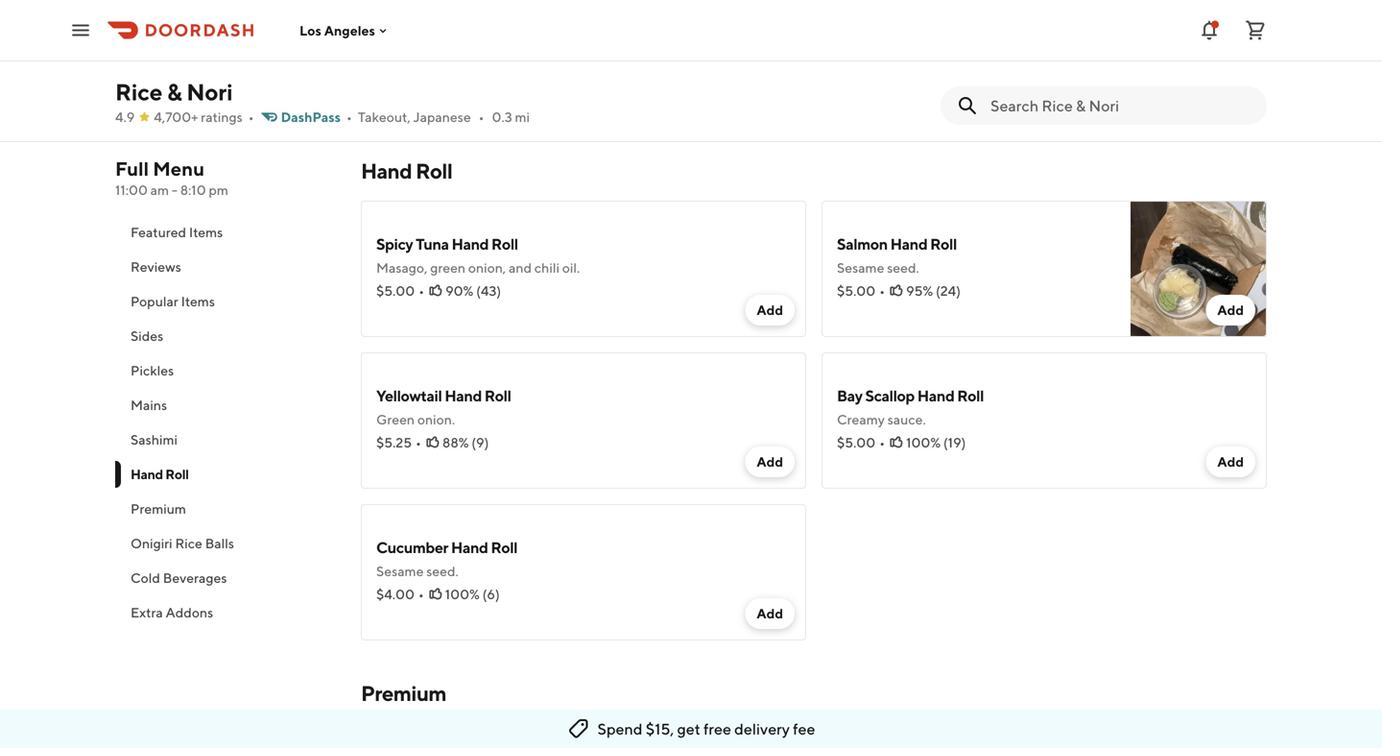Task type: locate. For each thing, give the bounding box(es) containing it.
1 vertical spatial items
[[181, 293, 215, 309]]

$5.00 down creamy
[[837, 435, 876, 450]]

roll up (9)
[[485, 387, 511, 405]]

100% down sauce.
[[907, 435, 941, 450]]

add for bay scallop hand roll
[[1218, 454, 1245, 470]]

hand
[[361, 158, 412, 183], [452, 235, 489, 253], [891, 235, 928, 253], [445, 387, 482, 405], [918, 387, 955, 405], [131, 466, 163, 482], [451, 538, 488, 557]]

1 horizontal spatial sesame
[[837, 260, 885, 276]]

roll up (19)
[[958, 387, 984, 405]]

1 vertical spatial sashimi
[[131, 432, 178, 448]]

rice left the "balls" on the left bottom of page
[[175, 535, 203, 551]]

0 horizontal spatial sashimi
[[131, 432, 178, 448]]

bay scallop hand roll creamy sauce.
[[837, 387, 984, 427]]

1 horizontal spatial seed.
[[888, 260, 920, 276]]

sauce.
[[888, 412, 926, 427]]

yellowtail up green
[[376, 387, 442, 405]]

rice
[[115, 78, 163, 106], [175, 535, 203, 551]]

0 items, open order cart image
[[1245, 19, 1268, 42]]

sashimi up takeout, japanese • 0.3 mi
[[445, 16, 497, 34]]

1 horizontal spatial premium
[[361, 681, 447, 706]]

seed. inside the 'cucumber hand roll sesame seed.'
[[427, 563, 459, 579]]

Item Search search field
[[991, 95, 1252, 116]]

roll inside bay scallop hand roll creamy sauce.
[[958, 387, 984, 405]]

and
[[509, 260, 532, 276]]

2 yellowtail from the top
[[376, 387, 442, 405]]

onion.
[[418, 412, 455, 427]]

los angeles button
[[300, 22, 391, 38]]

1 vertical spatial seed.
[[427, 563, 459, 579]]

los angeles
[[300, 22, 375, 38]]

1 vertical spatial sesame
[[376, 563, 424, 579]]

yellowtail inside yellowtail hand roll green onion.
[[376, 387, 442, 405]]

sesame for salmon hand roll
[[837, 260, 885, 276]]

• down masago,
[[419, 283, 425, 299]]

$5.00
[[376, 283, 415, 299], [837, 283, 876, 299], [837, 435, 876, 450]]

1 vertical spatial hand roll
[[131, 466, 189, 482]]

• left takeout,
[[347, 109, 352, 125]]

hand right salmon
[[891, 235, 928, 253]]

cold
[[131, 570, 160, 586]]

0 horizontal spatial seed.
[[427, 563, 459, 579]]

pickles
[[131, 363, 174, 378]]

$5.00 • down salmon
[[837, 283, 886, 299]]

0 horizontal spatial hand roll
[[131, 466, 189, 482]]

rice up 4.9
[[115, 78, 163, 106]]

hand inside bay scallop hand roll creamy sauce.
[[918, 387, 955, 405]]

$5.00 for spicy
[[376, 283, 415, 299]]

add button for spicy tuna hand roll
[[746, 295, 795, 326]]

$15,
[[646, 720, 674, 738]]

oil.
[[563, 260, 580, 276]]

$5.00 •
[[376, 283, 425, 299], [837, 283, 886, 299], [837, 435, 886, 450]]

100% left "(6)"
[[445, 586, 480, 602]]

rice inside onigiri rice balls button
[[175, 535, 203, 551]]

• down creamy
[[880, 435, 886, 450]]

0 vertical spatial sashimi
[[445, 16, 497, 34]]

0 vertical spatial items
[[189, 224, 223, 240]]

88% (9)
[[443, 435, 489, 450]]

• right $4.00
[[419, 586, 424, 602]]

extra addons
[[131, 605, 213, 620]]

delivery
[[735, 720, 790, 738]]

(19)
[[944, 435, 966, 450]]

hand up 100% (6)
[[451, 538, 488, 557]]

100% for hand
[[445, 586, 480, 602]]

0 horizontal spatial 100%
[[445, 586, 480, 602]]

roll inside salmon hand roll sesame seed.
[[931, 235, 957, 253]]

1 horizontal spatial hand roll
[[361, 158, 453, 183]]

0 horizontal spatial sesame
[[376, 563, 424, 579]]

roll up (24)
[[931, 235, 957, 253]]

items
[[189, 224, 223, 240], [181, 293, 215, 309]]

mains
[[131, 397, 167, 413]]

rice & nori
[[115, 78, 233, 106]]

hand roll down takeout,
[[361, 158, 453, 183]]

premium
[[131, 501, 186, 517], [361, 681, 447, 706]]

yellowtail right angeles
[[376, 16, 442, 34]]

sashimi inside button
[[131, 432, 178, 448]]

hand inside the 'cucumber hand roll sesame seed.'
[[451, 538, 488, 557]]

100% for scallop
[[907, 435, 941, 450]]

• right ratings
[[248, 109, 254, 125]]

add
[[757, 302, 784, 318], [1218, 302, 1245, 318], [757, 454, 784, 470], [1218, 454, 1245, 470], [757, 606, 784, 621]]

1 horizontal spatial rice
[[175, 535, 203, 551]]

hand roll up onigiri
[[131, 466, 189, 482]]

mains button
[[115, 388, 338, 423]]

seed. for salmon
[[888, 260, 920, 276]]

(24)
[[936, 283, 961, 299]]

mi
[[515, 109, 530, 125]]

angeles
[[324, 22, 375, 38]]

seed. for cucumber
[[427, 563, 459, 579]]

• left 0.3
[[479, 109, 485, 125]]

roll up and
[[492, 235, 518, 253]]

0 vertical spatial rice
[[115, 78, 163, 106]]

0 vertical spatial 100%
[[907, 435, 941, 450]]

(43)
[[476, 283, 501, 299]]

items right popular
[[181, 293, 215, 309]]

0 vertical spatial seed.
[[888, 260, 920, 276]]

roll up "(6)"
[[491, 538, 518, 557]]

salmon hand roll sesame seed.
[[837, 235, 957, 276]]

100% (6)
[[445, 586, 500, 602]]

add for cucumber hand roll
[[757, 606, 784, 621]]

roll
[[416, 158, 453, 183], [492, 235, 518, 253], [931, 235, 957, 253], [485, 387, 511, 405], [958, 387, 984, 405], [165, 466, 189, 482], [491, 538, 518, 557]]

sesame up $4.00 •
[[376, 563, 424, 579]]

$5.00 down masago,
[[376, 283, 415, 299]]

$5.00 • down creamy
[[837, 435, 886, 450]]

cold beverages
[[131, 570, 227, 586]]

hand up onion,
[[452, 235, 489, 253]]

addons
[[166, 605, 213, 620]]

hand up onion.
[[445, 387, 482, 405]]

roll inside the 'cucumber hand roll sesame seed.'
[[491, 538, 518, 557]]

1 vertical spatial yellowtail
[[376, 387, 442, 405]]

sesame inside salmon hand roll sesame seed.
[[837, 260, 885, 276]]

hand roll
[[361, 158, 453, 183], [131, 466, 189, 482]]

green
[[430, 260, 466, 276]]

nori
[[187, 78, 233, 106]]

95% (24)
[[907, 283, 961, 299]]

full menu 11:00 am - 8:10 pm
[[115, 157, 228, 198]]

1 vertical spatial 100%
[[445, 586, 480, 602]]

1 yellowtail from the top
[[376, 16, 442, 34]]

fee
[[793, 720, 816, 738]]

hand down takeout,
[[361, 158, 412, 183]]

cucumber
[[376, 538, 448, 557]]

$5.00 for bay
[[837, 435, 876, 450]]

seed.
[[888, 260, 920, 276], [427, 563, 459, 579]]

notification bell image
[[1199, 19, 1222, 42]]

onigiri
[[131, 535, 173, 551]]

yellowtail
[[376, 16, 442, 34], [376, 387, 442, 405]]

sesame down salmon
[[837, 260, 885, 276]]

onion,
[[468, 260, 506, 276]]

0 vertical spatial yellowtail
[[376, 16, 442, 34]]

4,700+
[[154, 109, 198, 125]]

items up reviews button
[[189, 224, 223, 240]]

0 horizontal spatial rice
[[115, 78, 163, 106]]

salmon
[[837, 235, 888, 253]]

pickles button
[[115, 353, 338, 388]]

popular items button
[[115, 284, 338, 319]]

onigiri rice balls button
[[115, 526, 338, 561]]

hand inside spicy tuna hand roll masago, green onion, and chili oil.
[[452, 235, 489, 253]]

sashimi down mains
[[131, 432, 178, 448]]

seed. up the "95%"
[[888, 260, 920, 276]]

premium inside button
[[131, 501, 186, 517]]

add for yellowtail hand roll
[[757, 454, 784, 470]]

0 vertical spatial sesame
[[837, 260, 885, 276]]

seed. up 100% (6)
[[427, 563, 459, 579]]

reviews button
[[115, 250, 338, 284]]

sesame inside the 'cucumber hand roll sesame seed.'
[[376, 563, 424, 579]]

spend
[[598, 720, 643, 738]]

$5.00 • down masago,
[[376, 283, 425, 299]]

0 horizontal spatial premium
[[131, 501, 186, 517]]

free
[[704, 720, 732, 738]]

sashimi
[[445, 16, 497, 34], [131, 432, 178, 448]]

open menu image
[[69, 19, 92, 42]]

0 vertical spatial premium
[[131, 501, 186, 517]]

1 vertical spatial rice
[[175, 535, 203, 551]]

seed. inside salmon hand roll sesame seed.
[[888, 260, 920, 276]]

hand up sauce.
[[918, 387, 955, 405]]

sesame for cucumber hand roll
[[376, 563, 424, 579]]

sesame
[[837, 260, 885, 276], [376, 563, 424, 579]]

roll inside spicy tuna hand roll masago, green onion, and chili oil.
[[492, 235, 518, 253]]

1 horizontal spatial 100%
[[907, 435, 941, 450]]

$5.00 down salmon
[[837, 283, 876, 299]]



Task type: vqa. For each thing, say whether or not it's contained in the screenshot.
the add one to cart icon
no



Task type: describe. For each thing, give the bounding box(es) containing it.
• right $5.25
[[416, 435, 422, 450]]

11:00
[[115, 182, 148, 198]]

spend $15, get free delivery fee
[[598, 720, 816, 738]]

100% (19)
[[907, 435, 966, 450]]

roll down japanese
[[416, 158, 453, 183]]

sides
[[131, 328, 163, 344]]

(6)
[[483, 586, 500, 602]]

roll down sashimi button
[[165, 466, 189, 482]]

popular
[[131, 293, 178, 309]]

los
[[300, 22, 322, 38]]

hand inside yellowtail hand roll green onion.
[[445, 387, 482, 405]]

$4.00 •
[[376, 586, 424, 602]]

ratings
[[201, 109, 243, 125]]

1 horizontal spatial sashimi
[[445, 16, 497, 34]]

tuna
[[416, 235, 449, 253]]

spicy tuna hand roll masago, green onion, and chili oil.
[[376, 235, 580, 276]]

90%
[[446, 283, 474, 299]]

sashimi button
[[115, 423, 338, 457]]

roll inside yellowtail hand roll green onion.
[[485, 387, 511, 405]]

masago,
[[376, 260, 428, 276]]

takeout,
[[358, 109, 411, 125]]

add button for bay scallop hand roll
[[1207, 447, 1256, 477]]

green
[[376, 412, 415, 427]]

$5.00 • for spicy
[[376, 283, 425, 299]]

featured items button
[[115, 215, 338, 250]]

extra addons button
[[115, 595, 338, 630]]

&
[[167, 78, 182, 106]]

beverages
[[163, 570, 227, 586]]

reviews
[[131, 259, 181, 275]]

cold beverages button
[[115, 561, 338, 595]]

salmon hand roll image
[[1131, 201, 1268, 337]]

95%
[[907, 283, 934, 299]]

dashpass
[[281, 109, 341, 125]]

chili
[[535, 260, 560, 276]]

japanese
[[413, 109, 471, 125]]

pm
[[209, 182, 228, 198]]

items for featured items
[[189, 224, 223, 240]]

takeout, japanese • 0.3 mi
[[358, 109, 530, 125]]

4.9
[[115, 109, 135, 125]]

90% (43)
[[446, 283, 501, 299]]

dashpass •
[[281, 109, 352, 125]]

88%
[[443, 435, 469, 450]]

$5.25
[[376, 435, 412, 450]]

add button for cucumber hand roll
[[746, 598, 795, 629]]

spicy
[[376, 235, 413, 253]]

yellowtail for yellowtail sashimi
[[376, 16, 442, 34]]

4,700+ ratings •
[[154, 109, 254, 125]]

-
[[172, 182, 178, 198]]

yellowtail for yellowtail hand roll green onion.
[[376, 387, 442, 405]]

add button for yellowtail hand roll
[[746, 447, 795, 477]]

full
[[115, 157, 149, 180]]

menu
[[153, 157, 205, 180]]

extra
[[131, 605, 163, 620]]

yellowtail hand roll green onion.
[[376, 387, 511, 427]]

balls
[[205, 535, 234, 551]]

hand inside salmon hand roll sesame seed.
[[891, 235, 928, 253]]

$5.00 • for bay
[[837, 435, 886, 450]]

0.3
[[492, 109, 513, 125]]

am
[[150, 182, 169, 198]]

8:10
[[180, 182, 206, 198]]

scallop
[[866, 387, 915, 405]]

featured items
[[131, 224, 223, 240]]

1 vertical spatial premium
[[361, 681, 447, 706]]

yellowtail sashimi
[[376, 16, 497, 34]]

(9)
[[472, 435, 489, 450]]

$5.25 •
[[376, 435, 422, 450]]

cucumber hand roll sesame seed.
[[376, 538, 518, 579]]

• left the "95%"
[[880, 283, 886, 299]]

get
[[678, 720, 701, 738]]

$4.00
[[376, 586, 415, 602]]

0 vertical spatial hand roll
[[361, 158, 453, 183]]

onigiri rice balls
[[131, 535, 234, 551]]

featured
[[131, 224, 186, 240]]

$5.00 for salmon
[[837, 283, 876, 299]]

$5.00 • for salmon
[[837, 283, 886, 299]]

hand down mains
[[131, 466, 163, 482]]

sides button
[[115, 319, 338, 353]]

bay
[[837, 387, 863, 405]]

creamy
[[837, 412, 885, 427]]

items for popular items
[[181, 293, 215, 309]]

add for spicy tuna hand roll
[[757, 302, 784, 318]]

premium button
[[115, 492, 338, 526]]

popular items
[[131, 293, 215, 309]]



